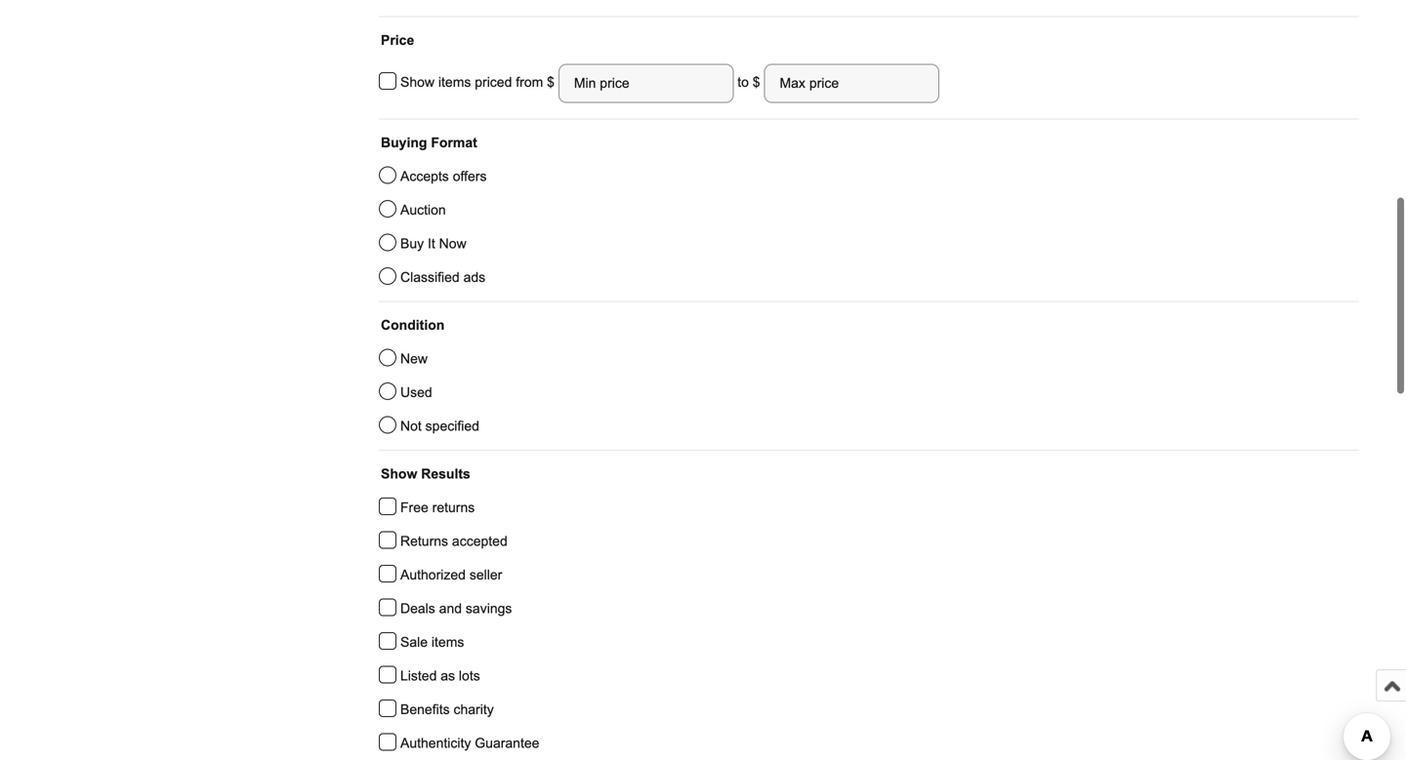Task type: describe. For each thing, give the bounding box(es) containing it.
benefits charity
[[400, 703, 494, 718]]

and
[[439, 602, 462, 617]]

authenticity
[[400, 736, 471, 751]]

returns
[[400, 534, 448, 549]]

2 $ from the left
[[753, 75, 760, 90]]

buy it now
[[400, 236, 466, 251]]

as
[[441, 669, 455, 684]]

buying
[[381, 135, 427, 150]]

seller
[[470, 568, 502, 583]]

guarantee
[[475, 736, 539, 751]]

priced
[[475, 75, 512, 90]]

it
[[428, 236, 435, 251]]

accepts
[[400, 169, 449, 184]]

not specified
[[400, 419, 479, 434]]

format
[[431, 135, 477, 150]]

classified ads
[[400, 270, 485, 285]]

classified
[[400, 270, 460, 285]]

free returns
[[400, 500, 475, 516]]

ads
[[463, 270, 485, 285]]

items for sale
[[432, 635, 464, 650]]

sale items
[[400, 635, 464, 650]]

charity
[[454, 703, 494, 718]]

sale
[[400, 635, 428, 650]]

to
[[738, 75, 749, 90]]

used
[[400, 385, 432, 400]]

to $
[[734, 75, 764, 90]]

auction
[[400, 203, 446, 218]]



Task type: locate. For each thing, give the bounding box(es) containing it.
listed
[[400, 669, 437, 684]]

free
[[400, 500, 428, 516]]

deals
[[400, 602, 435, 617]]

listed as lots
[[400, 669, 480, 684]]

0 vertical spatial items
[[438, 75, 471, 90]]

show
[[400, 75, 435, 90], [381, 467, 417, 482]]

show for show results
[[381, 467, 417, 482]]

returns
[[432, 500, 475, 516]]

savings
[[466, 602, 512, 617]]

specified
[[425, 419, 479, 434]]

items up as
[[432, 635, 464, 650]]

0 horizontal spatial $
[[547, 75, 558, 90]]

accepts offers
[[400, 169, 487, 184]]

0 vertical spatial show
[[400, 75, 435, 90]]

benefits
[[400, 703, 450, 718]]

returns accepted
[[400, 534, 508, 549]]

results
[[421, 467, 470, 482]]

1 vertical spatial show
[[381, 467, 417, 482]]

authorized seller
[[400, 568, 502, 583]]

now
[[439, 236, 466, 251]]

not
[[400, 419, 422, 434]]

1 horizontal spatial $
[[753, 75, 760, 90]]

authorized
[[400, 568, 466, 583]]

items left priced
[[438, 75, 471, 90]]

Enter maximum price range value, $ text field
[[764, 64, 939, 103]]

offers
[[453, 169, 487, 184]]

show items priced from
[[400, 75, 547, 90]]

authenticity guarantee
[[400, 736, 539, 751]]

1 $ from the left
[[547, 75, 558, 90]]

$ right to
[[753, 75, 760, 90]]

$ right from
[[547, 75, 558, 90]]

show for show items priced from
[[400, 75, 435, 90]]

show results
[[381, 467, 470, 482]]

1 vertical spatial items
[[432, 635, 464, 650]]

deals and savings
[[400, 602, 512, 617]]

price
[[381, 33, 414, 48]]

show up free
[[381, 467, 417, 482]]

accepted
[[452, 534, 508, 549]]

lots
[[459, 669, 480, 684]]

items for show
[[438, 75, 471, 90]]

items
[[438, 75, 471, 90], [432, 635, 464, 650]]

show down the price
[[400, 75, 435, 90]]

condition
[[381, 318, 445, 333]]

buy
[[400, 236, 424, 251]]

new
[[400, 352, 428, 367]]

Enter minimum price range value, $ text field
[[558, 64, 734, 103]]

buying format
[[381, 135, 477, 150]]

$
[[547, 75, 558, 90], [753, 75, 760, 90]]

from
[[516, 75, 543, 90]]



Task type: vqa. For each thing, say whether or not it's contained in the screenshot.
Commercial
no



